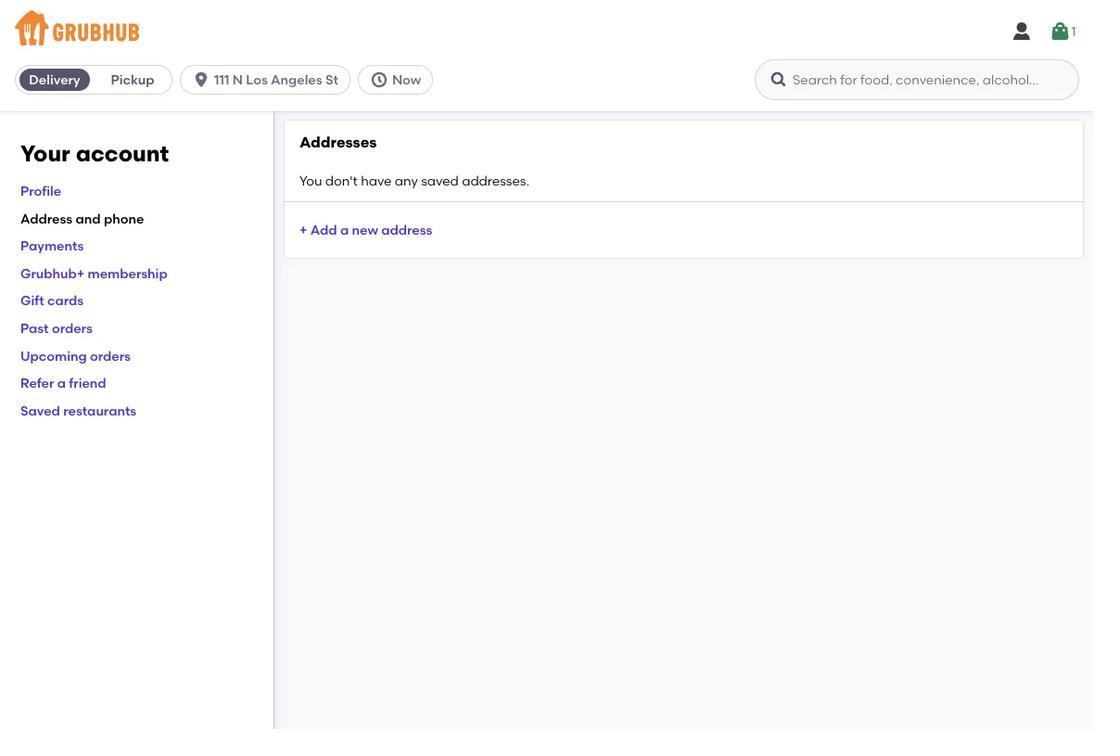 Task type: describe. For each thing, give the bounding box(es) containing it.
+ add a new address button
[[300, 213, 433, 247]]

past
[[20, 320, 49, 336]]

svg image for now
[[370, 71, 389, 89]]

saved restaurants link
[[20, 403, 137, 418]]

membership
[[88, 265, 168, 281]]

+
[[300, 222, 307, 238]]

now
[[392, 72, 421, 88]]

past orders
[[20, 320, 93, 336]]

a inside 'button'
[[340, 222, 349, 238]]

friend
[[69, 375, 106, 391]]

orders for upcoming orders
[[90, 348, 131, 364]]

refer
[[20, 375, 54, 391]]

you don't have any saved addresses.
[[300, 173, 530, 188]]

gift cards link
[[20, 293, 84, 309]]

grubhub+ membership
[[20, 265, 168, 281]]

los
[[246, 72, 268, 88]]

have
[[361, 173, 392, 188]]

your account
[[20, 140, 169, 167]]

1 vertical spatial a
[[57, 375, 66, 391]]

payments
[[20, 238, 84, 254]]

grubhub+
[[20, 265, 85, 281]]

address
[[382, 222, 433, 238]]

Search for food, convenience, alcohol... search field
[[755, 59, 1080, 100]]

add
[[311, 222, 337, 238]]

addresses
[[300, 133, 377, 151]]

payments link
[[20, 238, 84, 254]]

main navigation navigation
[[0, 0, 1095, 111]]

upcoming orders link
[[20, 348, 131, 364]]

svg image for 111 n los angeles st
[[192, 71, 211, 89]]

orders for past orders
[[52, 320, 93, 336]]

delivery button
[[16, 65, 94, 95]]

1 button
[[1050, 15, 1077, 48]]

upcoming
[[20, 348, 87, 364]]

profile
[[20, 183, 61, 199]]

and
[[76, 210, 101, 226]]



Task type: locate. For each thing, give the bounding box(es) containing it.
address and phone link
[[20, 210, 144, 226]]

addresses.
[[462, 173, 530, 188]]

a left the new
[[340, 222, 349, 238]]

now button
[[358, 65, 441, 95]]

svg image
[[1011, 20, 1034, 43], [1050, 20, 1072, 43], [770, 71, 789, 89]]

orders
[[52, 320, 93, 336], [90, 348, 131, 364]]

a
[[340, 222, 349, 238], [57, 375, 66, 391]]

n
[[233, 72, 243, 88]]

0 vertical spatial orders
[[52, 320, 93, 336]]

+ add a new address
[[300, 222, 433, 238]]

0 horizontal spatial svg image
[[192, 71, 211, 89]]

pickup button
[[94, 65, 172, 95]]

any
[[395, 173, 418, 188]]

angeles
[[271, 72, 322, 88]]

saved
[[20, 403, 60, 418]]

upcoming orders
[[20, 348, 131, 364]]

1 vertical spatial orders
[[90, 348, 131, 364]]

1
[[1072, 24, 1077, 39]]

restaurants
[[63, 403, 137, 418]]

0 horizontal spatial svg image
[[770, 71, 789, 89]]

past orders link
[[20, 320, 93, 336]]

111 n los angeles st button
[[180, 65, 358, 95]]

1 horizontal spatial svg image
[[1011, 20, 1034, 43]]

gift
[[20, 293, 44, 309]]

orders up friend
[[90, 348, 131, 364]]

pickup
[[111, 72, 154, 88]]

address
[[20, 210, 73, 226]]

111 n los angeles st
[[214, 72, 339, 88]]

address and phone
[[20, 210, 144, 226]]

orders up upcoming orders
[[52, 320, 93, 336]]

st
[[326, 72, 339, 88]]

delivery
[[29, 72, 80, 88]]

a right the refer
[[57, 375, 66, 391]]

refer a friend link
[[20, 375, 106, 391]]

1 horizontal spatial a
[[340, 222, 349, 238]]

0 horizontal spatial a
[[57, 375, 66, 391]]

2 svg image from the left
[[370, 71, 389, 89]]

cards
[[47, 293, 84, 309]]

grubhub+ membership link
[[20, 265, 168, 281]]

don't
[[326, 173, 358, 188]]

profile link
[[20, 183, 61, 199]]

account
[[76, 140, 169, 167]]

gift cards
[[20, 293, 84, 309]]

your
[[20, 140, 70, 167]]

2 horizontal spatial svg image
[[1050, 20, 1072, 43]]

svg image left 111
[[192, 71, 211, 89]]

svg image inside the "now" button
[[370, 71, 389, 89]]

refer a friend
[[20, 375, 106, 391]]

111
[[214, 72, 230, 88]]

svg image left now
[[370, 71, 389, 89]]

1 horizontal spatial svg image
[[370, 71, 389, 89]]

svg image
[[192, 71, 211, 89], [370, 71, 389, 89]]

1 svg image from the left
[[192, 71, 211, 89]]

you
[[300, 173, 322, 188]]

saved restaurants
[[20, 403, 137, 418]]

phone
[[104, 210, 144, 226]]

new
[[352, 222, 378, 238]]

0 vertical spatial a
[[340, 222, 349, 238]]

saved
[[421, 173, 459, 188]]

svg image inside "1" button
[[1050, 20, 1072, 43]]

svg image inside 111 n los angeles st button
[[192, 71, 211, 89]]



Task type: vqa. For each thing, say whether or not it's contained in the screenshot.
2 for Veggies
no



